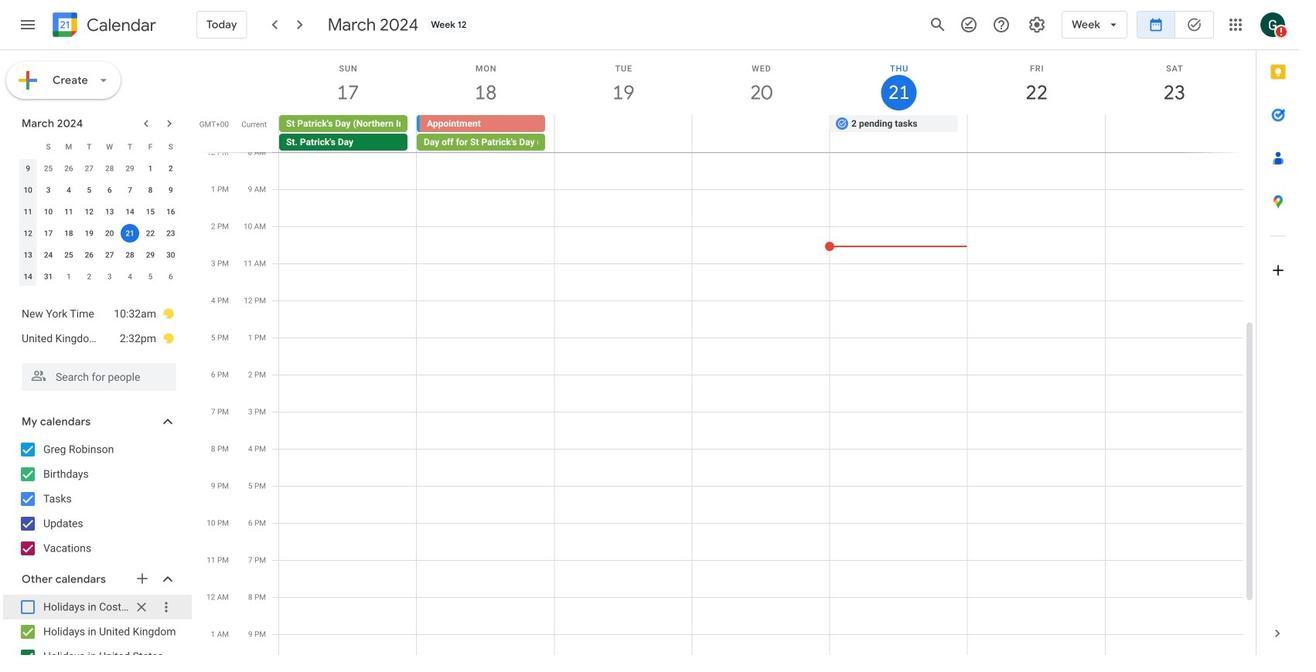 Task type: describe. For each thing, give the bounding box(es) containing it.
february 26 element
[[60, 159, 78, 178]]

list item up search for people text box
[[22, 326, 175, 351]]

heading inside calendar 'element'
[[84, 16, 156, 34]]

7 element
[[121, 181, 139, 200]]

11 element
[[60, 203, 78, 221]]

main drawer image
[[19, 15, 37, 34]]

3 element
[[39, 181, 58, 200]]

6 element
[[100, 181, 119, 200]]

20 element
[[100, 224, 119, 243]]

list item down april 2 element
[[22, 302, 175, 326]]

21, today element
[[121, 224, 139, 243]]

february 28 element
[[100, 159, 119, 178]]

other calendars list
[[3, 596, 192, 656]]

column header inside march 2024 grid
[[18, 136, 38, 158]]

8 element
[[141, 181, 160, 200]]

23 element
[[162, 224, 180, 243]]

18 element
[[60, 224, 78, 243]]

28 element
[[121, 246, 139, 265]]

list item down the 'add other calendars' image
[[3, 596, 192, 620]]

cell inside march 2024 grid
[[120, 223, 140, 244]]

april 1 element
[[60, 268, 78, 286]]

17 element
[[39, 224, 58, 243]]

1 element
[[141, 159, 160, 178]]

26 element
[[80, 246, 98, 265]]

2 element
[[162, 159, 180, 178]]

february 25 element
[[39, 159, 58, 178]]

24 element
[[39, 246, 58, 265]]

19 element
[[80, 224, 98, 243]]

13 element
[[100, 203, 119, 221]]

february 27 element
[[80, 159, 98, 178]]



Task type: vqa. For each thing, say whether or not it's contained in the screenshot.
Anderson
no



Task type: locate. For each thing, give the bounding box(es) containing it.
14 element
[[121, 203, 139, 221]]

31 element
[[39, 268, 58, 286]]

grid
[[198, 50, 1256, 656]]

row
[[272, 115, 1256, 152], [18, 136, 181, 158], [18, 158, 181, 179], [18, 179, 181, 201], [18, 201, 181, 223], [18, 223, 181, 244], [18, 244, 181, 266], [18, 266, 181, 288]]

february 29 element
[[121, 159, 139, 178]]

29 element
[[141, 246, 160, 265]]

column header
[[18, 136, 38, 158]]

march 2024 grid
[[15, 136, 181, 288]]

27 element
[[100, 246, 119, 265]]

22 element
[[141, 224, 160, 243]]

add other calendars image
[[135, 572, 150, 587]]

Search for people text field
[[31, 364, 167, 391]]

tab list
[[1257, 50, 1300, 613]]

calendar element
[[50, 9, 156, 43]]

heading
[[84, 16, 156, 34]]

settings menu image
[[1028, 15, 1047, 34]]

my calendars list
[[3, 438, 192, 562]]

list
[[6, 296, 189, 357]]

5 element
[[80, 181, 98, 200]]

april 3 element
[[100, 268, 119, 286]]

april 2 element
[[80, 268, 98, 286]]

row group inside march 2024 grid
[[18, 158, 181, 288]]

row group
[[18, 158, 181, 288]]

15 element
[[141, 203, 160, 221]]

30 element
[[162, 246, 180, 265]]

25 element
[[60, 246, 78, 265]]

april 5 element
[[141, 268, 160, 286]]

april 4 element
[[121, 268, 139, 286]]

4 element
[[60, 181, 78, 200]]

9 element
[[162, 181, 180, 200]]

12 element
[[80, 203, 98, 221]]

10 element
[[39, 203, 58, 221]]

16 element
[[162, 203, 180, 221]]

april 6 element
[[162, 268, 180, 286]]

None search field
[[0, 357, 192, 391]]

list item
[[22, 302, 175, 326], [22, 326, 175, 351], [3, 596, 192, 620]]

cell
[[279, 115, 417, 152], [417, 115, 555, 152], [555, 115, 692, 152], [692, 115, 830, 152], [968, 115, 1105, 152], [1105, 115, 1243, 152], [120, 223, 140, 244]]



